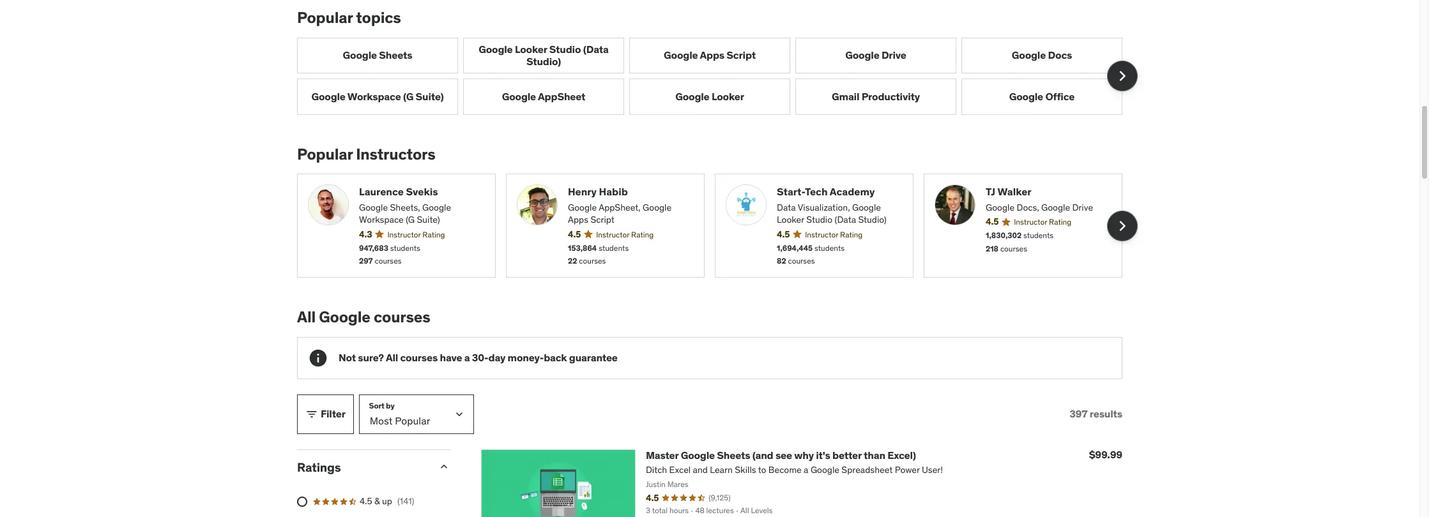Task type: describe. For each thing, give the bounding box(es) containing it.
drive inside 'link'
[[882, 49, 907, 62]]

suite) inside laurence svekis google sheets, google workspace (g suite)
[[417, 214, 440, 226]]

popular topics
[[297, 8, 401, 27]]

carousel element for popular topics
[[297, 38, 1138, 115]]

(data inside start-tech academy data visualization, google looker studio (data studio)
[[835, 214, 857, 226]]

visualization,
[[798, 202, 851, 213]]

153,864 students 22 courses
[[568, 243, 629, 266]]

397 results status
[[1070, 408, 1123, 421]]

academy
[[830, 186, 875, 198]]

ratings button
[[297, 460, 428, 476]]

popular for popular topics
[[297, 8, 353, 27]]

tj walker google docs, google drive
[[986, 186, 1094, 213]]

small image
[[438, 461, 451, 474]]

students for habib
[[599, 243, 629, 253]]

google inside google looker studio (data studio)
[[479, 43, 513, 55]]

excel)
[[888, 449, 917, 462]]

habib
[[599, 186, 628, 198]]

tech
[[805, 186, 828, 198]]

not
[[339, 352, 356, 365]]

google drive link
[[796, 38, 957, 74]]

than
[[864, 449, 886, 462]]

1,694,445 students 82 courses
[[777, 243, 845, 266]]

397 results
[[1070, 408, 1123, 421]]

laurence svekis link
[[359, 185, 485, 199]]

a
[[465, 352, 470, 365]]

google looker studio (data studio)
[[479, 43, 609, 68]]

82
[[777, 257, 787, 266]]

docs,
[[1017, 202, 1040, 213]]

22
[[568, 257, 578, 266]]

back
[[544, 352, 567, 365]]

courses for 218
[[1001, 244, 1028, 254]]

why
[[795, 449, 814, 462]]

start-tech academy data visualization, google looker studio (data studio)
[[777, 186, 887, 226]]

topics
[[356, 8, 401, 27]]

master google sheets (and see why it's better than excel)
[[646, 449, 917, 462]]

4.5 & up (141)
[[360, 496, 415, 507]]

&
[[375, 496, 380, 507]]

4.3
[[359, 229, 372, 240]]

google sheets link
[[297, 38, 458, 74]]

0 vertical spatial script
[[727, 49, 756, 62]]

rating for henry habib
[[632, 230, 654, 240]]

gmail
[[832, 90, 860, 103]]

it's
[[816, 449, 831, 462]]

instructor rating for svekis
[[388, 230, 445, 240]]

instructor for tech
[[806, 230, 839, 240]]

have
[[440, 352, 462, 365]]

studio inside start-tech academy data visualization, google looker studio (data studio)
[[807, 214, 833, 226]]

153,864
[[568, 243, 597, 253]]

instructors
[[356, 144, 436, 164]]

947,683 students 297 courses
[[359, 243, 421, 266]]

productivity
[[862, 90, 920, 103]]

laurence
[[359, 186, 404, 198]]

0 vertical spatial (g
[[403, 90, 414, 103]]

docs
[[1049, 49, 1073, 62]]

henry
[[568, 186, 597, 198]]

297
[[359, 257, 373, 266]]

(data inside google looker studio (data studio)
[[583, 43, 609, 55]]

instructor for habib
[[597, 230, 630, 240]]

filter
[[321, 408, 346, 421]]

google inside 'link'
[[846, 49, 880, 62]]

instructor for svekis
[[388, 230, 421, 240]]

start-tech academy link
[[777, 185, 903, 199]]

ratings
[[297, 460, 341, 476]]

master
[[646, 449, 679, 462]]

google appsheet
[[502, 90, 586, 103]]

rating for start-tech academy
[[841, 230, 863, 240]]

4.5 for start-
[[777, 229, 790, 240]]

google looker
[[676, 90, 745, 103]]

up
[[382, 496, 392, 507]]

gmail productivity link
[[796, 79, 957, 115]]

rating for laurence svekis
[[423, 230, 445, 240]]

popular instructors
[[297, 144, 436, 164]]

(g inside laurence svekis google sheets, google workspace (g suite)
[[406, 214, 415, 226]]

popular instructors element
[[297, 144, 1138, 278]]

start-
[[777, 186, 805, 198]]

apps inside henry habib google appsheet, google apps script
[[568, 214, 589, 226]]

not sure? all courses have a 30-day money-back guarantee
[[339, 352, 618, 365]]

google workspace (g suite) link
[[297, 79, 458, 115]]

instructor for walker
[[1015, 218, 1048, 227]]

data
[[777, 202, 796, 213]]

google docs link
[[962, 38, 1123, 74]]

sheets inside "link"
[[379, 49, 413, 62]]

(141)
[[398, 496, 415, 507]]

google sheets
[[343, 49, 413, 62]]

sure?
[[358, 352, 384, 365]]

money-
[[508, 352, 544, 365]]

next image
[[1113, 216, 1133, 236]]

$99.99
[[1090, 449, 1123, 462]]

laurence svekis google sheets, google workspace (g suite)
[[359, 186, 451, 226]]

1 horizontal spatial apps
[[700, 49, 725, 62]]

0 vertical spatial workspace
[[348, 90, 401, 103]]

1,694,445
[[777, 243, 813, 253]]



Task type: vqa. For each thing, say whether or not it's contained in the screenshot.
'Instructor'
yes



Task type: locate. For each thing, give the bounding box(es) containing it.
looker inside google looker studio (data studio)
[[515, 43, 547, 55]]

apps up the google looker
[[700, 49, 725, 62]]

0 horizontal spatial sheets
[[379, 49, 413, 62]]

1,830,302
[[986, 231, 1022, 240]]

google looker studio (data studio) link
[[463, 38, 625, 74]]

0 vertical spatial all
[[297, 308, 316, 327]]

4.5 for tj
[[986, 216, 999, 228]]

students right 947,683
[[390, 243, 421, 253]]

google office link
[[962, 79, 1123, 115]]

students for svekis
[[390, 243, 421, 253]]

947,683
[[359, 243, 389, 253]]

google inside start-tech academy data visualization, google looker studio (data studio)
[[853, 202, 882, 213]]

students for walker
[[1024, 231, 1054, 240]]

0 vertical spatial studio)
[[527, 55, 561, 68]]

0 vertical spatial suite)
[[416, 90, 444, 103]]

1 vertical spatial drive
[[1073, 202, 1094, 213]]

4.5
[[986, 216, 999, 228], [568, 229, 581, 240], [777, 229, 790, 240], [360, 496, 372, 507]]

studio) inside start-tech academy data visualization, google looker studio (data studio)
[[859, 214, 887, 226]]

4.5 up 153,864
[[568, 229, 581, 240]]

0 vertical spatial carousel element
[[297, 38, 1138, 115]]

looker for google looker studio (data studio)
[[515, 43, 547, 55]]

script down "appsheet,"
[[591, 214, 615, 226]]

courses for all
[[400, 352, 438, 365]]

courses inside 1,830,302 students 218 courses
[[1001, 244, 1028, 254]]

studio inside google looker studio (data studio)
[[550, 43, 581, 55]]

1 vertical spatial studio)
[[859, 214, 887, 226]]

0 horizontal spatial looker
[[515, 43, 547, 55]]

instructor rating for walker
[[1015, 218, 1072, 227]]

2 vertical spatial looker
[[777, 214, 805, 226]]

suite) inside "google workspace (g suite)" link
[[416, 90, 444, 103]]

all
[[297, 308, 316, 327], [386, 352, 398, 365]]

rating down "appsheet,"
[[632, 230, 654, 240]]

0 horizontal spatial studio
[[550, 43, 581, 55]]

google workspace (g suite)
[[312, 90, 444, 103]]

students right 1,694,445
[[815, 243, 845, 253]]

sheets
[[379, 49, 413, 62], [717, 449, 751, 462]]

courses
[[1001, 244, 1028, 254], [375, 257, 402, 266], [579, 257, 606, 266], [788, 257, 815, 266], [374, 308, 431, 327], [400, 352, 438, 365]]

1 horizontal spatial script
[[727, 49, 756, 62]]

instructor rating down docs,
[[1015, 218, 1072, 227]]

1 horizontal spatial studio)
[[859, 214, 887, 226]]

office
[[1046, 90, 1075, 103]]

(g down sheets,
[[406, 214, 415, 226]]

1 vertical spatial workspace
[[359, 214, 404, 226]]

carousel element
[[297, 38, 1138, 115], [297, 174, 1138, 278]]

master google sheets (and see why it's better than excel) link
[[646, 449, 917, 462]]

rating for tj walker
[[1050, 218, 1072, 227]]

1 vertical spatial carousel element
[[297, 174, 1138, 278]]

looker
[[515, 43, 547, 55], [712, 90, 745, 103], [777, 214, 805, 226]]

looker up google appsheet
[[515, 43, 547, 55]]

suite)
[[416, 90, 444, 103], [417, 214, 440, 226]]

studio down visualization,
[[807, 214, 833, 226]]

4.5 up 1,694,445
[[777, 229, 790, 240]]

(data
[[583, 43, 609, 55], [835, 214, 857, 226]]

henry habib link
[[568, 185, 694, 199]]

(and
[[753, 449, 774, 462]]

looker for google looker
[[712, 90, 745, 103]]

instructor up 947,683 students 297 courses
[[388, 230, 421, 240]]

students right 153,864
[[599, 243, 629, 253]]

courses up 'sure?'
[[374, 308, 431, 327]]

1 vertical spatial sheets
[[717, 449, 751, 462]]

henry habib google appsheet, google apps script
[[568, 186, 672, 226]]

1 horizontal spatial sheets
[[717, 449, 751, 462]]

looker down google apps script link
[[712, 90, 745, 103]]

studio up appsheet
[[550, 43, 581, 55]]

1 horizontal spatial (data
[[835, 214, 857, 226]]

apps up 153,864
[[568, 214, 589, 226]]

1 vertical spatial suite)
[[417, 214, 440, 226]]

students inside 1,830,302 students 218 courses
[[1024, 231, 1054, 240]]

drive
[[882, 49, 907, 62], [1073, 202, 1094, 213]]

courses down 947,683
[[375, 257, 402, 266]]

google appsheet link
[[463, 79, 625, 115]]

397
[[1070, 408, 1088, 421]]

0 horizontal spatial script
[[591, 214, 615, 226]]

0 vertical spatial studio
[[550, 43, 581, 55]]

rating down laurence svekis google sheets, google workspace (g suite)
[[423, 230, 445, 240]]

students inside 1,694,445 students 82 courses
[[815, 243, 845, 253]]

studio) up google appsheet
[[527, 55, 561, 68]]

students inside 947,683 students 297 courses
[[390, 243, 421, 253]]

drive inside tj walker google docs, google drive
[[1073, 202, 1094, 213]]

courses inside 153,864 students 22 courses
[[579, 257, 606, 266]]

4.5 up 1,830,302 at the top of the page
[[986, 216, 999, 228]]

sheets,
[[390, 202, 420, 213]]

2 horizontal spatial looker
[[777, 214, 805, 226]]

rating down tj walker google docs, google drive
[[1050, 218, 1072, 227]]

guarantee
[[569, 352, 618, 365]]

appsheet,
[[599, 202, 641, 213]]

walker
[[998, 186, 1032, 198]]

courses inside 1,694,445 students 82 courses
[[788, 257, 815, 266]]

2 popular from the top
[[297, 144, 353, 164]]

courses inside 947,683 students 297 courses
[[375, 257, 402, 266]]

2 carousel element from the top
[[297, 174, 1138, 278]]

218
[[986, 244, 999, 254]]

0 horizontal spatial (data
[[583, 43, 609, 55]]

workspace inside laurence svekis google sheets, google workspace (g suite)
[[359, 214, 404, 226]]

rating down start-tech academy data visualization, google looker studio (data studio)
[[841, 230, 863, 240]]

svekis
[[406, 186, 438, 198]]

small image
[[306, 409, 318, 421]]

sheets left (and
[[717, 449, 751, 462]]

see
[[776, 449, 793, 462]]

google apps script
[[664, 49, 756, 62]]

1 horizontal spatial studio
[[807, 214, 833, 226]]

0 horizontal spatial studio)
[[527, 55, 561, 68]]

1 horizontal spatial drive
[[1073, 202, 1094, 213]]

workspace
[[348, 90, 401, 103], [359, 214, 404, 226]]

google inside "link"
[[343, 49, 377, 62]]

instructor down docs,
[[1015, 218, 1048, 227]]

30-
[[472, 352, 489, 365]]

studio)
[[527, 55, 561, 68], [859, 214, 887, 226]]

looker down data
[[777, 214, 805, 226]]

0 vertical spatial apps
[[700, 49, 725, 62]]

0 vertical spatial popular
[[297, 8, 353, 27]]

tj
[[986, 186, 996, 198]]

0 vertical spatial looker
[[515, 43, 547, 55]]

carousel element containing laurence svekis
[[297, 174, 1138, 278]]

sheets down topics
[[379, 49, 413, 62]]

students
[[1024, 231, 1054, 240], [390, 243, 421, 253], [599, 243, 629, 253], [815, 243, 845, 253]]

courses down 153,864
[[579, 257, 606, 266]]

popular for popular instructors
[[297, 144, 353, 164]]

popular
[[297, 8, 353, 27], [297, 144, 353, 164]]

script inside henry habib google appsheet, google apps script
[[591, 214, 615, 226]]

1 vertical spatial popular
[[297, 144, 353, 164]]

instructor
[[1015, 218, 1048, 227], [388, 230, 421, 240], [597, 230, 630, 240], [806, 230, 839, 240]]

better
[[833, 449, 862, 462]]

1 vertical spatial (data
[[835, 214, 857, 226]]

0 vertical spatial drive
[[882, 49, 907, 62]]

students for tech
[[815, 243, 845, 253]]

1,830,302 students 218 courses
[[986, 231, 1054, 254]]

1 horizontal spatial looker
[[712, 90, 745, 103]]

(data up appsheet
[[583, 43, 609, 55]]

1 vertical spatial looker
[[712, 90, 745, 103]]

gmail productivity
[[832, 90, 920, 103]]

looker inside start-tech academy data visualization, google looker studio (data studio)
[[777, 214, 805, 226]]

(g down google sheets "link"
[[403, 90, 414, 103]]

courses down 1,830,302 at the top of the page
[[1001, 244, 1028, 254]]

drive down tj walker link
[[1073, 202, 1094, 213]]

instructor rating for habib
[[597, 230, 654, 240]]

1 carousel element from the top
[[297, 38, 1138, 115]]

students down docs,
[[1024, 231, 1054, 240]]

instructor rating for tech
[[806, 230, 863, 240]]

1 vertical spatial studio
[[807, 214, 833, 226]]

popular inside popular instructors element
[[297, 144, 353, 164]]

1 vertical spatial (g
[[406, 214, 415, 226]]

script
[[727, 49, 756, 62], [591, 214, 615, 226]]

0 vertical spatial sheets
[[379, 49, 413, 62]]

courses down 1,694,445
[[788, 257, 815, 266]]

carousel element for popular instructors
[[297, 174, 1138, 278]]

1 vertical spatial all
[[386, 352, 398, 365]]

studio
[[550, 43, 581, 55], [807, 214, 833, 226]]

courses left have
[[400, 352, 438, 365]]

instructor rating
[[1015, 218, 1072, 227], [388, 230, 445, 240], [597, 230, 654, 240], [806, 230, 863, 240]]

google drive
[[846, 49, 907, 62]]

google apps script link
[[630, 38, 791, 74]]

studio) inside google looker studio (data studio)
[[527, 55, 561, 68]]

appsheet
[[538, 90, 586, 103]]

drive up productivity
[[882, 49, 907, 62]]

next image
[[1113, 66, 1133, 86]]

1 vertical spatial apps
[[568, 214, 589, 226]]

courses for 82
[[788, 257, 815, 266]]

rating
[[1050, 218, 1072, 227], [423, 230, 445, 240], [632, 230, 654, 240], [841, 230, 863, 240]]

1 horizontal spatial all
[[386, 352, 398, 365]]

script up the google looker
[[727, 49, 756, 62]]

courses for 297
[[375, 257, 402, 266]]

google looker link
[[630, 79, 791, 115]]

studio) down 'academy'
[[859, 214, 887, 226]]

instructor up 153,864 students 22 courses
[[597, 230, 630, 240]]

filter button
[[297, 395, 354, 435]]

google office
[[1010, 90, 1075, 103]]

students inside 153,864 students 22 courses
[[599, 243, 629, 253]]

courses for 22
[[579, 257, 606, 266]]

workspace down google sheets "link"
[[348, 90, 401, 103]]

0 horizontal spatial apps
[[568, 214, 589, 226]]

0 horizontal spatial all
[[297, 308, 316, 327]]

4.5 left &
[[360, 496, 372, 507]]

0 horizontal spatial drive
[[882, 49, 907, 62]]

instructor rating down sheets,
[[388, 230, 445, 240]]

0 vertical spatial (data
[[583, 43, 609, 55]]

4.5 for henry
[[568, 229, 581, 240]]

instructor rating down "appsheet,"
[[597, 230, 654, 240]]

(data down visualization,
[[835, 214, 857, 226]]

workspace up 4.3
[[359, 214, 404, 226]]

1 vertical spatial script
[[591, 214, 615, 226]]

instructor rating down visualization,
[[806, 230, 863, 240]]

tj walker link
[[986, 185, 1112, 199]]

google docs
[[1012, 49, 1073, 62]]

day
[[489, 352, 506, 365]]

all google courses
[[297, 308, 431, 327]]

carousel element containing google looker studio (data studio)
[[297, 38, 1138, 115]]

instructor up 1,694,445 students 82 courses
[[806, 230, 839, 240]]

results
[[1090, 408, 1123, 421]]

1 popular from the top
[[297, 8, 353, 27]]



